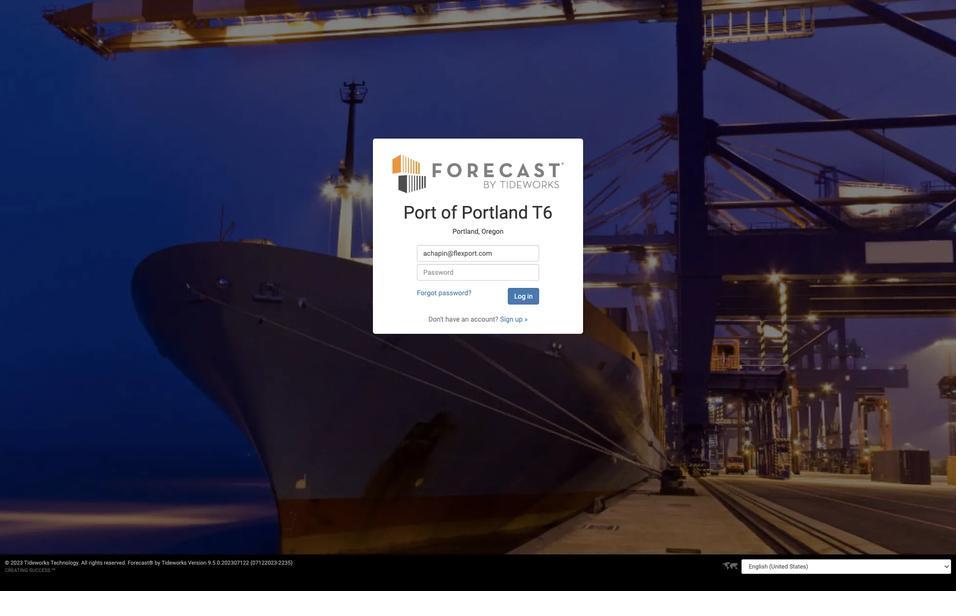 Task type: describe. For each thing, give the bounding box(es) containing it.
up
[[515, 316, 523, 324]]

9.5.0.202307122
[[208, 561, 249, 567]]

©
[[5, 561, 9, 567]]

oregon
[[481, 228, 504, 236]]

password?
[[438, 290, 471, 297]]

rights
[[89, 561, 103, 567]]

© 2023 tideworks technology. all rights reserved. forecast® by tideworks version 9.5.0.202307122 (07122023-2235) creating success ℠
[[5, 561, 293, 574]]

technology.
[[51, 561, 80, 567]]

2 tideworks from the left
[[161, 561, 187, 567]]

»
[[524, 316, 528, 324]]

forecast® by tideworks image
[[392, 154, 564, 194]]

forgot password? link
[[417, 290, 471, 297]]

reserved.
[[104, 561, 126, 567]]

log in button
[[508, 289, 539, 305]]

log
[[514, 293, 526, 301]]

portland,
[[453, 228, 480, 236]]

by
[[155, 561, 160, 567]]

don't
[[428, 316, 444, 324]]

port
[[404, 203, 437, 224]]

sign
[[500, 316, 513, 324]]

success
[[29, 568, 50, 574]]

(07122023-
[[250, 561, 278, 567]]

port of portland t6 portland, oregon
[[404, 203, 553, 236]]



Task type: locate. For each thing, give the bounding box(es) containing it.
of
[[441, 203, 457, 224]]

creating
[[5, 568, 28, 574]]

forgot
[[417, 290, 437, 297]]

sign up » link
[[500, 316, 528, 324]]

℠
[[52, 568, 55, 574]]

tideworks right by
[[161, 561, 187, 567]]

0 horizontal spatial tideworks
[[24, 561, 49, 567]]

portland
[[462, 203, 528, 224]]

don't have an account? sign up »
[[428, 316, 528, 324]]

have
[[445, 316, 460, 324]]

forgot password? log in
[[417, 290, 533, 301]]

2235)
[[278, 561, 293, 567]]

1 horizontal spatial tideworks
[[161, 561, 187, 567]]

version
[[188, 561, 207, 567]]

an
[[461, 316, 469, 324]]

Email or username text field
[[417, 246, 539, 262]]

in
[[527, 293, 533, 301]]

forecast®
[[128, 561, 153, 567]]

Password password field
[[417, 265, 539, 281]]

all
[[81, 561, 87, 567]]

account?
[[471, 316, 498, 324]]

tideworks
[[24, 561, 49, 567], [161, 561, 187, 567]]

2023
[[11, 561, 23, 567]]

t6
[[532, 203, 553, 224]]

tideworks up success
[[24, 561, 49, 567]]

1 tideworks from the left
[[24, 561, 49, 567]]



Task type: vqa. For each thing, say whether or not it's contained in the screenshot.
10/05/2023
no



